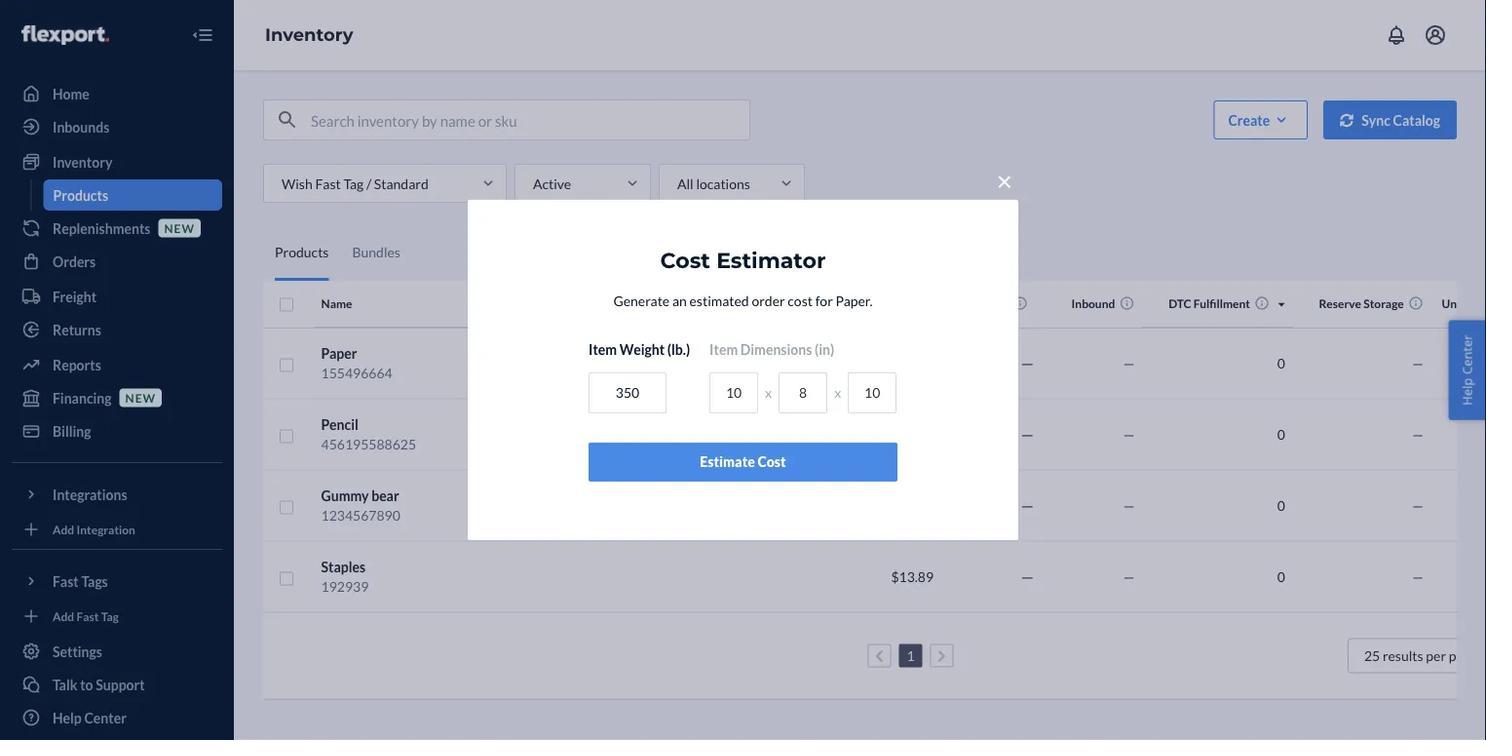 Task type: describe. For each thing, give the bounding box(es) containing it.
155496664
[[321, 365, 393, 381]]

all
[[678, 175, 694, 192]]

paper 155496664
[[321, 345, 393, 381]]

0 for 456195588625
[[1278, 426, 1286, 443]]

results
[[1383, 647, 1424, 664]]

sync
[[1362, 112, 1391, 128]]

pencil
[[321, 416, 359, 433]]

add integration link
[[12, 518, 222, 541]]

bundles
[[352, 244, 401, 260]]

× button
[[991, 161, 1019, 197]]

1 link
[[903, 647, 919, 664]]

support
[[96, 676, 145, 693]]

create
[[1229, 112, 1271, 128]]

standard
[[374, 175, 429, 192]]

center inside the help center button
[[1459, 335, 1477, 375]]

returns
[[53, 321, 101, 338]]

estimated
[[690, 293, 750, 310]]

estimate for estimate link corresponding to 456195588625
[[881, 426, 934, 443]]

home link
[[12, 78, 222, 109]]

― for 456195588625
[[1021, 426, 1035, 443]]

Search inventory by name or sku text field
[[311, 100, 750, 139]]

square image for 192939
[[279, 571, 294, 586]]

estimate cost
[[700, 454, 786, 471]]

billing link
[[12, 415, 222, 447]]

inbounds link
[[12, 111, 222, 142]]

name
[[321, 297, 352, 311]]

pencil 456195588625
[[321, 416, 416, 452]]

help inside button
[[1459, 378, 1477, 405]]

wish
[[282, 175, 313, 192]]

sync catalog button
[[1324, 100, 1458, 139]]

freight
[[53, 288, 97, 305]]

tag for add
[[101, 609, 119, 623]]

settings
[[53, 643, 102, 660]]

0 horizontal spatial help
[[53, 709, 82, 726]]

orders link
[[12, 246, 222, 277]]

help center link
[[12, 702, 222, 733]]

settings link
[[12, 636, 222, 667]]

returns link
[[12, 314, 222, 345]]

cost inside button
[[758, 454, 786, 471]]

estimate for estimate link associated with 155496664
[[881, 355, 934, 371]]

financing
[[53, 390, 112, 406]]

add fast tag
[[53, 609, 119, 623]]

an
[[673, 293, 687, 310]]

fast for add
[[77, 609, 99, 623]]

products link
[[43, 179, 222, 211]]

25 results per page option
[[1365, 647, 1478, 664]]

dimensions
[[741, 342, 813, 358]]

item for item dimensions (in)
[[710, 342, 738, 358]]

generate
[[614, 293, 670, 310]]

cost
[[788, 293, 813, 310]]

storage
[[1364, 297, 1405, 311]]

help center button
[[1449, 320, 1487, 420]]

456195588625
[[321, 436, 416, 452]]

item dimensions (in)
[[710, 342, 835, 358]]

staples
[[321, 559, 366, 575]]

all locations
[[678, 175, 751, 192]]

new for replenishments
[[164, 221, 195, 235]]

talk to support
[[53, 676, 145, 693]]

sync alt image
[[1341, 113, 1355, 127]]

home
[[53, 85, 90, 102]]

(lb.)
[[668, 342, 690, 358]]

order
[[752, 293, 786, 310]]

fulfillment fee
[[837, 297, 915, 311]]

add integration
[[53, 522, 135, 536]]

generate an estimated order cost for paper.
[[614, 293, 873, 310]]

paper
[[321, 345, 357, 362]]

25
[[1365, 647, 1381, 664]]

estimator
[[717, 247, 826, 273]]

fee
[[896, 297, 915, 311]]

active
[[533, 175, 572, 192]]

1 horizontal spatial products
[[275, 244, 329, 260]]

catalog
[[1394, 112, 1441, 128]]

paper.
[[836, 293, 873, 310]]

for
[[816, 293, 833, 310]]

reports link
[[12, 349, 222, 380]]

H text field
[[848, 373, 897, 414]]

item weight (lb.)
[[589, 342, 690, 358]]



Task type: locate. For each thing, give the bounding box(es) containing it.
fast right 'wish'
[[315, 175, 341, 192]]

1234567890
[[321, 507, 401, 524]]

billing
[[53, 423, 91, 439]]

help center inside help center link
[[53, 709, 127, 726]]

2 estimate link from the top
[[881, 426, 934, 443]]

0 vertical spatial inventory
[[265, 24, 354, 45]]

1 horizontal spatial inventory
[[265, 24, 354, 45]]

fast for wish
[[315, 175, 341, 192]]

1 horizontal spatial fast
[[315, 175, 341, 192]]

0 horizontal spatial fulfillment
[[837, 297, 894, 311]]

0 horizontal spatial item
[[589, 342, 617, 358]]

tag for wish
[[344, 175, 364, 192]]

add
[[53, 522, 74, 536], [53, 609, 74, 623]]

2 vertical spatial square image
[[279, 571, 294, 586]]

/
[[367, 175, 372, 192]]

square image
[[279, 297, 294, 313], [279, 428, 294, 444]]

gummy bear 1234567890
[[321, 488, 401, 524]]

weight
[[620, 342, 665, 358]]

add for add integration
[[53, 522, 74, 536]]

1 horizontal spatial item
[[710, 342, 738, 358]]

add for add fast tag
[[53, 609, 74, 623]]

1 vertical spatial help center
[[53, 709, 127, 726]]

estimate link down h text field
[[881, 426, 934, 443]]

fulfillment
[[837, 297, 894, 311], [1194, 297, 1251, 311]]

1 vertical spatial square image
[[279, 428, 294, 444]]

2 0 from the top
[[1278, 426, 1286, 443]]

1 vertical spatial inventory
[[53, 154, 112, 170]]

192939
[[321, 578, 369, 595]]

1 horizontal spatial fulfillment
[[1194, 297, 1251, 311]]

0 for 192939
[[1278, 568, 1286, 585]]

help center down "to"
[[53, 709, 127, 726]]

1 ― from the top
[[1021, 355, 1035, 371]]

tag up settings link
[[101, 609, 119, 623]]

create button
[[1214, 100, 1309, 139]]

center down unavaila
[[1459, 335, 1477, 375]]

dtc
[[1169, 297, 1192, 311]]

0 vertical spatial new
[[164, 221, 195, 235]]

0 horizontal spatial inventory
[[53, 154, 112, 170]]

L text field
[[710, 373, 759, 414]]

2 vertical spatial estimate
[[700, 454, 756, 471]]

0 vertical spatial inventory link
[[265, 24, 354, 45]]

square image left pencil
[[279, 428, 294, 444]]

2 square image from the top
[[279, 428, 294, 444]]

square image for inbound
[[279, 297, 294, 313]]

tag left / on the top
[[344, 175, 364, 192]]

square image left 'name'
[[279, 297, 294, 313]]

estimate link
[[881, 355, 934, 371], [881, 426, 934, 443]]

sync catalog
[[1362, 112, 1441, 128]]

1 add from the top
[[53, 522, 74, 536]]

1 vertical spatial inventory link
[[12, 146, 222, 177]]

to
[[80, 676, 93, 693]]

estimate down l text box
[[700, 454, 756, 471]]

help down unavaila
[[1459, 378, 1477, 405]]

0 horizontal spatial help center
[[53, 709, 127, 726]]

orders
[[53, 253, 96, 270]]

1
[[907, 647, 915, 664]]

inbounds
[[53, 118, 110, 135]]

2 add from the top
[[53, 609, 74, 623]]

add left integration
[[53, 522, 74, 536]]

cost
[[661, 247, 711, 273], [758, 454, 786, 471]]

1 horizontal spatial new
[[164, 221, 195, 235]]

inbound
[[1072, 297, 1116, 311]]

fulfillment left fee
[[837, 297, 894, 311]]

chevron left image
[[876, 649, 884, 663]]

cost down w text field
[[758, 454, 786, 471]]

inventory
[[265, 24, 354, 45], [53, 154, 112, 170]]

square image for —
[[279, 428, 294, 444]]

help center
[[1459, 335, 1477, 405], [53, 709, 127, 726]]

item up l text box
[[710, 342, 738, 358]]

fast up settings on the bottom left
[[77, 609, 99, 623]]

0 for 1234567890
[[1278, 497, 1286, 514]]

new for financing
[[125, 390, 156, 405]]

—
[[1124, 355, 1135, 371], [1413, 355, 1424, 371], [1124, 426, 1135, 443], [1413, 426, 1424, 443], [1124, 497, 1135, 514], [1413, 497, 1424, 514], [1124, 568, 1135, 585], [1413, 568, 1424, 585]]

chevron right image
[[938, 649, 947, 663]]

25 results per page
[[1365, 647, 1478, 664]]

1 horizontal spatial inventory link
[[265, 24, 354, 45]]

0 vertical spatial help
[[1459, 378, 1477, 405]]

per
[[1427, 647, 1447, 664]]

1 horizontal spatial cost
[[758, 454, 786, 471]]

0 vertical spatial center
[[1459, 335, 1477, 375]]

3 ― from the top
[[1021, 497, 1035, 514]]

products up replenishments
[[53, 187, 108, 203]]

staples 192939
[[321, 559, 369, 595]]

estimate link for 456195588625
[[881, 426, 934, 443]]

new down the 'products' link
[[164, 221, 195, 235]]

center inside help center link
[[84, 709, 127, 726]]

item left weight
[[589, 342, 617, 358]]

1 item from the left
[[589, 342, 617, 358]]

item for item weight (lb.)
[[589, 342, 617, 358]]

0 horizontal spatial x
[[765, 385, 772, 401]]

1 square image from the top
[[279, 357, 294, 373]]

products
[[53, 187, 108, 203], [275, 244, 329, 260]]

estimate link up h text field
[[881, 355, 934, 371]]

square image for 1234567890
[[279, 500, 294, 515]]

1 vertical spatial estimate link
[[881, 426, 934, 443]]

products up 'name'
[[275, 244, 329, 260]]

1 vertical spatial fast
[[77, 609, 99, 623]]

center
[[1459, 335, 1477, 375], [84, 709, 127, 726]]

help center down unavaila
[[1459, 335, 1477, 405]]

1 vertical spatial estimate
[[881, 426, 934, 443]]

1 vertical spatial square image
[[279, 500, 294, 515]]

0 vertical spatial products
[[53, 187, 108, 203]]

square image for 155496664
[[279, 357, 294, 373]]

square image left paper
[[279, 357, 294, 373]]

1 0 from the top
[[1278, 355, 1286, 371]]

x right w text field
[[835, 385, 842, 401]]

3 square image from the top
[[279, 571, 294, 586]]

1 horizontal spatial center
[[1459, 335, 1477, 375]]

integration
[[77, 522, 135, 536]]

0 vertical spatial fast
[[315, 175, 341, 192]]

0 horizontal spatial inventory link
[[12, 146, 222, 177]]

0 vertical spatial estimate link
[[881, 355, 934, 371]]

replenishments
[[53, 220, 151, 236]]

0 horizontal spatial cost
[[661, 247, 711, 273]]

estimate up h text field
[[881, 355, 934, 371]]

unavaila
[[1442, 297, 1487, 311]]

0 vertical spatial cost
[[661, 247, 711, 273]]

inventory link
[[265, 24, 354, 45], [12, 146, 222, 177]]

estimate cost button
[[589, 443, 898, 482]]

help down 'talk'
[[53, 709, 82, 726]]

help
[[1459, 378, 1477, 405], [53, 709, 82, 726]]

x right l text box
[[765, 385, 772, 401]]

cost up an
[[661, 247, 711, 273]]

3 0 from the top
[[1278, 497, 1286, 514]]

(in)
[[815, 342, 835, 358]]

close navigation image
[[191, 23, 215, 47]]

help center inside the help center button
[[1459, 335, 1477, 405]]

square image
[[279, 357, 294, 373], [279, 500, 294, 515], [279, 571, 294, 586]]

1 vertical spatial add
[[53, 609, 74, 623]]

talk
[[53, 676, 77, 693]]

gummy
[[321, 488, 369, 504]]

2 ― from the top
[[1021, 426, 1035, 443]]

0 horizontal spatial new
[[125, 390, 156, 405]]

flexport logo image
[[21, 25, 109, 45]]

W text field
[[779, 373, 828, 414]]

0 horizontal spatial products
[[53, 187, 108, 203]]

new down reports link
[[125, 390, 156, 405]]

0 vertical spatial square image
[[279, 297, 294, 313]]

1 horizontal spatial help center
[[1459, 335, 1477, 405]]

reserve storage
[[1320, 297, 1405, 311]]

estimate link for 155496664
[[881, 355, 934, 371]]

0 horizontal spatial center
[[84, 709, 127, 726]]

× document
[[468, 161, 1019, 540]]

2 square image from the top
[[279, 500, 294, 515]]

fulfillment right dtc
[[1194, 297, 1251, 311]]

0 vertical spatial help center
[[1459, 335, 1477, 405]]

1 horizontal spatial tag
[[344, 175, 364, 192]]

1 horizontal spatial help
[[1459, 378, 1477, 405]]

page
[[1450, 647, 1478, 664]]

0
[[1278, 355, 1286, 371], [1278, 426, 1286, 443], [1278, 497, 1286, 514], [1278, 568, 1286, 585]]

1 vertical spatial help
[[53, 709, 82, 726]]

2 fulfillment from the left
[[1194, 297, 1251, 311]]

1 x from the left
[[765, 385, 772, 401]]

cost estimator
[[661, 247, 826, 273]]

0 horizontal spatial fast
[[77, 609, 99, 623]]

1 vertical spatial products
[[275, 244, 329, 260]]

add fast tag link
[[12, 605, 222, 628]]

1 fulfillment from the left
[[837, 297, 894, 311]]

×
[[997, 165, 1013, 197]]

item
[[589, 342, 617, 358], [710, 342, 738, 358]]

1 vertical spatial center
[[84, 709, 127, 726]]

estimate inside button
[[700, 454, 756, 471]]

fast
[[315, 175, 341, 192], [77, 609, 99, 623]]

wish fast tag / standard
[[282, 175, 429, 192]]

1 vertical spatial new
[[125, 390, 156, 405]]

1 vertical spatial cost
[[758, 454, 786, 471]]

―
[[1021, 355, 1035, 371], [1021, 426, 1035, 443], [1021, 497, 1035, 514], [1021, 568, 1035, 585]]

new
[[164, 221, 195, 235], [125, 390, 156, 405]]

square image left staples
[[279, 571, 294, 586]]

1 horizontal spatial x
[[835, 385, 842, 401]]

4 0 from the top
[[1278, 568, 1286, 585]]

― for 1234567890
[[1021, 497, 1035, 514]]

0 vertical spatial square image
[[279, 357, 294, 373]]

estimate
[[881, 355, 934, 371], [881, 426, 934, 443], [700, 454, 756, 471]]

bear
[[372, 488, 399, 504]]

1 estimate link from the top
[[881, 355, 934, 371]]

dtc fulfillment
[[1169, 297, 1251, 311]]

0 vertical spatial estimate
[[881, 355, 934, 371]]

2 item from the left
[[710, 342, 738, 358]]

1 square image from the top
[[279, 297, 294, 313]]

0 horizontal spatial tag
[[101, 609, 119, 623]]

square image left gummy
[[279, 500, 294, 515]]

0 vertical spatial add
[[53, 522, 74, 536]]

$13.89
[[892, 568, 934, 585]]

estimate for estimate cost
[[700, 454, 756, 471]]

reports
[[53, 356, 101, 373]]

0 for 155496664
[[1278, 355, 1286, 371]]

talk to support button
[[12, 669, 222, 700]]

freight link
[[12, 281, 222, 312]]

estimate down h text field
[[881, 426, 934, 443]]

0 vertical spatial tag
[[344, 175, 364, 192]]

center down the 'talk to support'
[[84, 709, 127, 726]]

reserve
[[1320, 297, 1362, 311]]

4 ― from the top
[[1021, 568, 1035, 585]]

1 vertical spatial tag
[[101, 609, 119, 623]]

locations
[[697, 175, 751, 192]]

tag
[[344, 175, 364, 192], [101, 609, 119, 623]]

add up settings on the bottom left
[[53, 609, 74, 623]]

― for 155496664
[[1021, 355, 1035, 371]]

Weight text field
[[589, 373, 667, 414]]

2 x from the left
[[835, 385, 842, 401]]

― for 192939
[[1021, 568, 1035, 585]]



Task type: vqa. For each thing, say whether or not it's contained in the screenshot.
fees to the left
no



